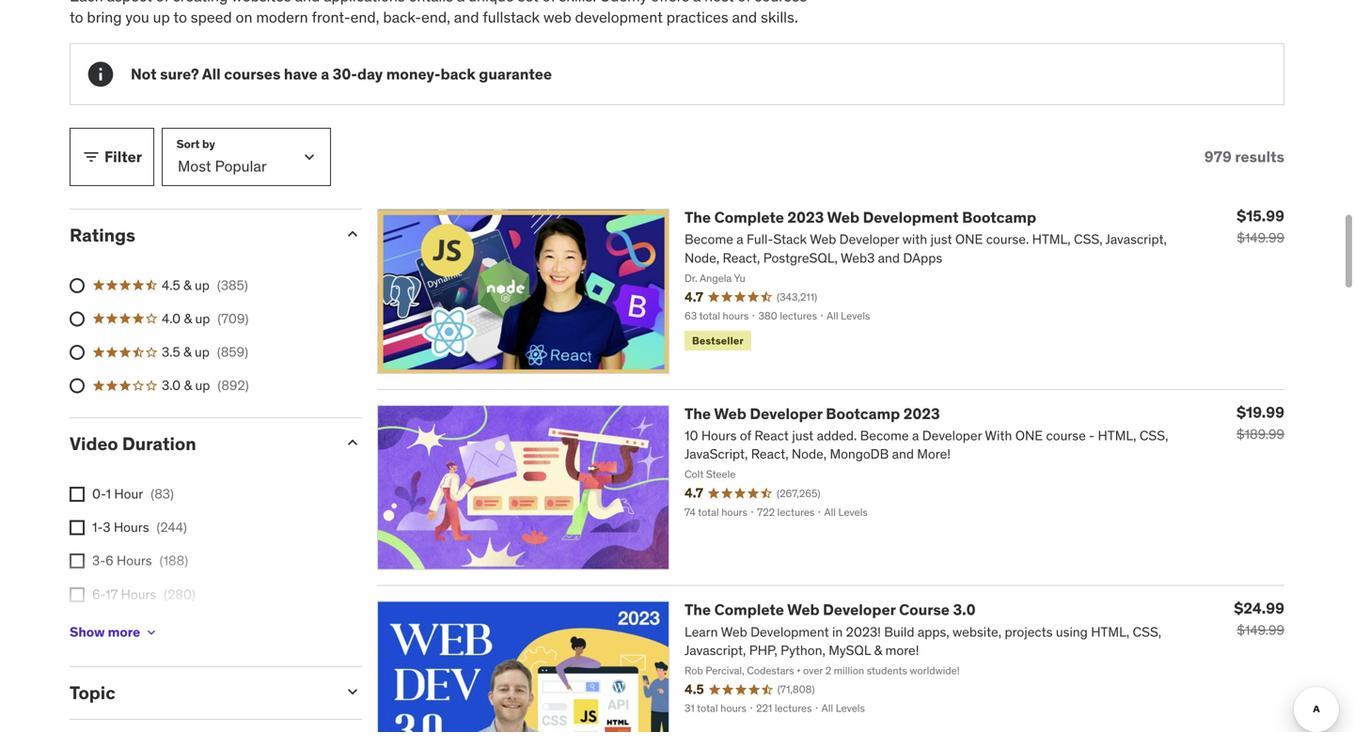 Task type: locate. For each thing, give the bounding box(es) containing it.
1 $149.99 from the top
[[1237, 229, 1285, 246]]

0 vertical spatial 2023
[[787, 208, 824, 227]]

4.5 & up (385)
[[162, 277, 248, 294]]

(188)
[[159, 553, 188, 570]]

0 horizontal spatial courses
[[224, 64, 281, 84]]

2 complete from the top
[[714, 601, 784, 620]]

and
[[295, 0, 320, 6], [454, 8, 479, 27], [732, 8, 757, 27]]

0 vertical spatial skills.
[[559, 0, 596, 6]]

2 the from the top
[[685, 404, 711, 423]]

courses right host
[[754, 0, 807, 6]]

up inside the each aspect of creating websites and applications entails a unique set of skills. udemy offers a host of courses to bring you up to speed on modern front-end, back-end, and fullstack web development practices and skills.
[[153, 8, 170, 27]]

1 vertical spatial complete
[[714, 601, 784, 620]]

2 end, from the left
[[421, 8, 450, 27]]

and up front-
[[295, 0, 320, 6]]

0 horizontal spatial skills.
[[559, 0, 596, 6]]

and down "unique"
[[454, 8, 479, 27]]

xsmall image right "more"
[[144, 625, 159, 640]]

1 & from the top
[[183, 277, 191, 294]]

$149.99 down $24.99
[[1237, 622, 1285, 639]]

small image for topic
[[343, 683, 362, 701]]

3.0 down 3.5
[[162, 377, 181, 394]]

skills. right the practices
[[761, 8, 798, 27]]

ratings button
[[70, 224, 328, 246]]

each aspect of creating websites and applications entails a unique set of skills. udemy offers a host of courses to bring you up to speed on modern front-end, back-end, and fullstack web development practices and skills.
[[70, 0, 807, 27]]

$149.99 down $15.99
[[1237, 229, 1285, 246]]

a left 30-
[[321, 64, 329, 84]]

0-1 hour (83)
[[92, 486, 174, 503]]

creating
[[173, 0, 228, 6]]

1 horizontal spatial skills.
[[761, 8, 798, 27]]

0 horizontal spatial end,
[[350, 8, 379, 27]]

1 horizontal spatial web
[[787, 601, 820, 620]]

0 vertical spatial complete
[[714, 208, 784, 227]]

not
[[131, 64, 157, 84]]

the complete web developer course 3.0 link
[[685, 601, 976, 620]]

1 complete from the top
[[714, 208, 784, 227]]

2 vertical spatial small image
[[343, 683, 362, 701]]

1 horizontal spatial 3.0
[[953, 601, 976, 620]]

guarantee
[[479, 64, 552, 84]]

0 vertical spatial developer
[[750, 404, 823, 423]]

hours right 3 at the left bottom of the page
[[114, 519, 149, 536]]

show more button
[[70, 614, 159, 652]]

3.0 right course
[[953, 601, 976, 620]]

0 vertical spatial 3.0
[[162, 377, 181, 394]]

1-3 hours (244)
[[92, 519, 187, 536]]

xsmall image for 0-
[[70, 487, 85, 502]]

17
[[105, 586, 118, 603]]

hours right 17+
[[116, 620, 151, 636]]

4.0
[[162, 310, 181, 327]]

$149.99 inside $24.99 $149.99
[[1237, 622, 1285, 639]]

web
[[543, 8, 571, 27]]

skills.
[[559, 0, 596, 6], [761, 8, 798, 27]]

0 horizontal spatial a
[[321, 64, 329, 84]]

& for 4.5
[[183, 277, 191, 294]]

1 horizontal spatial developer
[[823, 601, 896, 620]]

up
[[153, 8, 170, 27], [195, 277, 210, 294], [195, 310, 210, 327], [195, 344, 210, 361], [195, 377, 210, 394]]

0 horizontal spatial and
[[295, 0, 320, 6]]

a right entails
[[457, 0, 465, 6]]

3 of from the left
[[738, 0, 751, 6]]

bootcamp
[[962, 208, 1036, 227], [826, 404, 900, 423]]

courses right 'all'
[[224, 64, 281, 84]]

development
[[863, 208, 959, 227]]

to down creating
[[173, 8, 187, 27]]

up for 4.0 & up
[[195, 310, 210, 327]]

websites
[[231, 0, 291, 6]]

xsmall image
[[70, 554, 85, 569]]

0 horizontal spatial 2023
[[787, 208, 824, 227]]

small image
[[82, 148, 101, 166], [343, 225, 362, 244], [343, 683, 362, 701]]

modern
[[256, 8, 308, 27]]

0 vertical spatial courses
[[754, 0, 807, 6]]

1 vertical spatial 2023
[[903, 404, 940, 423]]

video duration
[[70, 433, 196, 455]]

skills. up web
[[559, 0, 596, 6]]

course
[[899, 601, 950, 620]]

and down host
[[732, 8, 757, 27]]

3 & from the top
[[183, 344, 191, 361]]

up for 3.5 & up
[[195, 344, 210, 361]]

& for 4.0
[[184, 310, 192, 327]]

of up web
[[542, 0, 555, 6]]

each
[[70, 0, 103, 6]]

1 vertical spatial web
[[714, 404, 747, 423]]

xsmall image
[[70, 487, 85, 502], [70, 521, 85, 536], [70, 588, 85, 603], [144, 625, 159, 640]]

1 of from the left
[[156, 0, 169, 6]]

end, down applications
[[350, 8, 379, 27]]

&
[[183, 277, 191, 294], [184, 310, 192, 327], [183, 344, 191, 361], [184, 377, 192, 394]]

6-17 hours (280)
[[92, 586, 195, 603]]

3.0
[[162, 377, 181, 394], [953, 601, 976, 620]]

1 vertical spatial small image
[[343, 225, 362, 244]]

979
[[1204, 147, 1232, 166]]

0 horizontal spatial of
[[156, 0, 169, 6]]

2 vertical spatial the
[[685, 601, 711, 620]]

up for 3.0 & up
[[195, 377, 210, 394]]

to down 'each'
[[70, 8, 83, 27]]

a
[[457, 0, 465, 6], [693, 0, 701, 6], [321, 64, 329, 84]]

(83)
[[151, 486, 174, 503]]

(244)
[[157, 519, 187, 536]]

to
[[70, 8, 83, 27], [173, 8, 187, 27]]

2 & from the top
[[184, 310, 192, 327]]

front-
[[312, 8, 350, 27]]

the
[[685, 208, 711, 227], [685, 404, 711, 423], [685, 601, 711, 620]]

a up the practices
[[693, 0, 701, 6]]

of right the aspect
[[156, 0, 169, 6]]

$15.99
[[1237, 206, 1285, 226]]

2 $149.99 from the top
[[1237, 622, 1285, 639]]

hours right 17
[[121, 586, 156, 603]]

day
[[357, 64, 383, 84]]

$19.99
[[1237, 403, 1285, 422]]

xsmall image left 6-
[[70, 588, 85, 603]]

end, down entails
[[421, 8, 450, 27]]

up left '(859)'
[[195, 344, 210, 361]]

$149.99 inside $15.99 $149.99
[[1237, 229, 1285, 246]]

1 vertical spatial bootcamp
[[826, 404, 900, 423]]

the for the web developer bootcamp 2023
[[685, 404, 711, 423]]

0 horizontal spatial to
[[70, 8, 83, 27]]

0 vertical spatial the
[[685, 208, 711, 227]]

0 horizontal spatial bootcamp
[[826, 404, 900, 423]]

4 & from the top
[[184, 377, 192, 394]]

1 vertical spatial skills.
[[761, 8, 798, 27]]

filter button
[[70, 128, 154, 186]]

all
[[202, 64, 221, 84]]

0 vertical spatial small image
[[82, 148, 101, 166]]

of right host
[[738, 0, 751, 6]]

up left (892)
[[195, 377, 210, 394]]

sure?
[[160, 64, 199, 84]]

& right 3.5
[[183, 344, 191, 361]]

1 the from the top
[[685, 208, 711, 227]]

up for 4.5 & up
[[195, 277, 210, 294]]

hours right 6
[[117, 553, 152, 570]]

1 horizontal spatial 2023
[[903, 404, 940, 423]]

1 horizontal spatial end,
[[421, 8, 450, 27]]

web
[[827, 208, 860, 227], [714, 404, 747, 423], [787, 601, 820, 620]]

1 horizontal spatial courses
[[754, 0, 807, 6]]

practices
[[666, 8, 728, 27]]

have
[[284, 64, 318, 84]]

hours
[[114, 519, 149, 536], [117, 553, 152, 570], [121, 586, 156, 603], [116, 620, 151, 636]]

& right 4.5
[[183, 277, 191, 294]]

video duration button
[[70, 433, 328, 455]]

udemy
[[600, 0, 647, 6]]

complete for 2023
[[714, 208, 784, 227]]

xsmall image left 0-
[[70, 487, 85, 502]]

xsmall image for 1-
[[70, 521, 85, 536]]

0 vertical spatial web
[[827, 208, 860, 227]]

xsmall image left 1-
[[70, 521, 85, 536]]

money-
[[386, 64, 441, 84]]

$24.99
[[1234, 599, 1285, 618]]

xsmall image inside the show more button
[[144, 625, 159, 640]]

3-6 hours (188)
[[92, 553, 188, 570]]

& right "4.0"
[[184, 310, 192, 327]]

1 vertical spatial $149.99
[[1237, 622, 1285, 639]]

up left (709)
[[195, 310, 210, 327]]

2 horizontal spatial of
[[738, 0, 751, 6]]

0 horizontal spatial developer
[[750, 404, 823, 423]]

1 vertical spatial the
[[685, 404, 711, 423]]

courses
[[754, 0, 807, 6], [224, 64, 281, 84]]

30-
[[333, 64, 357, 84]]

(385)
[[217, 277, 248, 294]]

up left (385)
[[195, 277, 210, 294]]

2 to from the left
[[173, 8, 187, 27]]

1 horizontal spatial and
[[454, 8, 479, 27]]

0 vertical spatial $149.99
[[1237, 229, 1285, 246]]

1 horizontal spatial of
[[542, 0, 555, 6]]

end,
[[350, 8, 379, 27], [421, 8, 450, 27]]

3 the from the top
[[685, 601, 711, 620]]

$149.99
[[1237, 229, 1285, 246], [1237, 622, 1285, 639]]

1 horizontal spatial bootcamp
[[962, 208, 1036, 227]]

& down the 3.5 & up (859)
[[184, 377, 192, 394]]

$15.99 $149.99
[[1237, 206, 1285, 246]]

2023
[[787, 208, 824, 227], [903, 404, 940, 423]]

up right you
[[153, 8, 170, 27]]

2 vertical spatial web
[[787, 601, 820, 620]]

1 horizontal spatial to
[[173, 8, 187, 27]]

fullstack
[[483, 8, 540, 27]]

1 vertical spatial developer
[[823, 601, 896, 620]]

not sure? all courses have a 30-day money-back guarantee
[[131, 64, 552, 84]]



Task type: describe. For each thing, give the bounding box(es) containing it.
1 vertical spatial courses
[[224, 64, 281, 84]]

topic
[[70, 682, 115, 704]]

6
[[105, 553, 113, 570]]

17+
[[92, 620, 113, 636]]

hours for 6-17 hours
[[121, 586, 156, 603]]

2 horizontal spatial a
[[693, 0, 701, 6]]

video
[[70, 433, 118, 455]]

2 horizontal spatial and
[[732, 8, 757, 27]]

hours for 3-6 hours
[[117, 553, 152, 570]]

(859)
[[217, 344, 248, 361]]

979 results
[[1204, 147, 1285, 166]]

1-
[[92, 519, 103, 536]]

small image inside filter button
[[82, 148, 101, 166]]

3
[[103, 519, 111, 536]]

4.5
[[162, 277, 180, 294]]

$19.99 $189.99
[[1237, 403, 1285, 443]]

aspect
[[107, 0, 152, 6]]

the for the complete web developer course 3.0
[[685, 601, 711, 620]]

$189.99
[[1237, 426, 1285, 443]]

$149.99 for $15.99
[[1237, 229, 1285, 246]]

0 vertical spatial bootcamp
[[962, 208, 1036, 227]]

development
[[575, 8, 663, 27]]

(892)
[[218, 377, 249, 394]]

topic button
[[70, 682, 328, 704]]

4.0 & up (709)
[[162, 310, 249, 327]]

1 end, from the left
[[350, 8, 379, 27]]

the web developer bootcamp 2023 link
[[685, 404, 940, 423]]

(709)
[[218, 310, 249, 327]]

0 horizontal spatial web
[[714, 404, 747, 423]]

3-
[[92, 553, 105, 570]]

offers
[[651, 0, 689, 6]]

more
[[108, 624, 140, 641]]

3.0 & up (892)
[[162, 377, 249, 394]]

applications
[[324, 0, 405, 6]]

xsmall image for 6-
[[70, 588, 85, 603]]

on
[[236, 8, 252, 27]]

$24.99 $149.99
[[1234, 599, 1285, 639]]

the for the complete 2023 web development bootcamp
[[685, 208, 711, 227]]

3.5 & up (859)
[[162, 344, 248, 361]]

bring
[[87, 8, 122, 27]]

hour
[[114, 486, 143, 503]]

set
[[518, 0, 539, 6]]

the web developer bootcamp 2023
[[685, 404, 940, 423]]

the complete web developer course 3.0
[[685, 601, 976, 620]]

speed
[[191, 8, 232, 27]]

hours for 1-3 hours
[[114, 519, 149, 536]]

& for 3.0
[[184, 377, 192, 394]]

show
[[70, 624, 105, 641]]

unique
[[468, 0, 514, 6]]

host
[[705, 0, 734, 6]]

show more
[[70, 624, 140, 641]]

back-
[[383, 8, 421, 27]]

complete for web
[[714, 601, 784, 620]]

2 of from the left
[[542, 0, 555, 6]]

entails
[[409, 0, 453, 6]]

back
[[441, 64, 476, 84]]

1 horizontal spatial a
[[457, 0, 465, 6]]

2 horizontal spatial web
[[827, 208, 860, 227]]

979 results status
[[1204, 147, 1285, 166]]

results
[[1235, 147, 1285, 166]]

small image for ratings
[[343, 225, 362, 244]]

you
[[125, 8, 149, 27]]

filter
[[104, 147, 142, 166]]

0-
[[92, 486, 106, 503]]

small image
[[343, 434, 362, 452]]

duration
[[122, 433, 196, 455]]

0 horizontal spatial 3.0
[[162, 377, 181, 394]]

& for 3.5
[[183, 344, 191, 361]]

courses inside the each aspect of creating websites and applications entails a unique set of skills. udemy offers a host of courses to bring you up to speed on modern front-end, back-end, and fullstack web development practices and skills.
[[754, 0, 807, 6]]

1 vertical spatial 3.0
[[953, 601, 976, 620]]

17+ hours
[[92, 620, 151, 636]]

(280)
[[164, 586, 195, 603]]

6-
[[92, 586, 105, 603]]

$149.99 for $24.99
[[1237, 622, 1285, 639]]

the complete 2023 web development bootcamp link
[[685, 208, 1036, 227]]

1 to from the left
[[70, 8, 83, 27]]

the complete 2023 web development bootcamp
[[685, 208, 1036, 227]]

ratings
[[70, 224, 135, 246]]

3.5
[[162, 344, 180, 361]]

1
[[106, 486, 111, 503]]



Task type: vqa. For each thing, say whether or not it's contained in the screenshot.
(892)
yes



